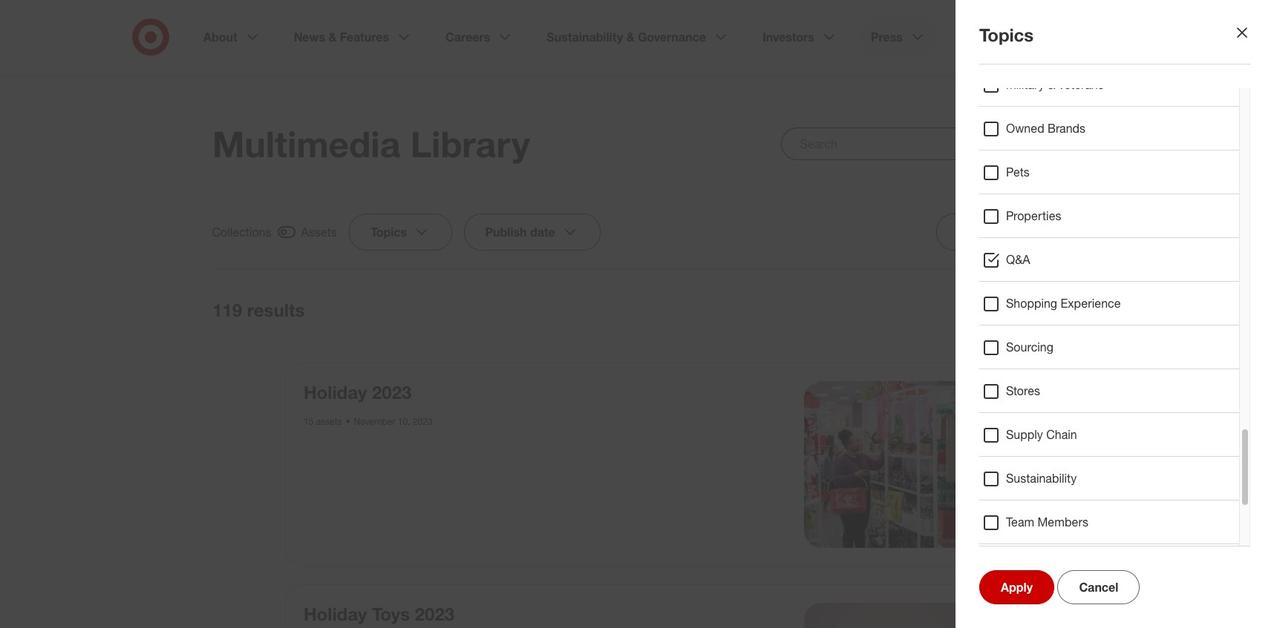Task type: describe. For each thing, give the bounding box(es) containing it.
owned
[[1006, 121, 1044, 136]]

10,
[[398, 417, 410, 428]]

publish
[[486, 225, 527, 240]]

cancel
[[1079, 581, 1119, 595]]

sourcing
[[1006, 340, 1054, 355]]

multimedia library
[[212, 123, 530, 166]]

properties
[[1006, 209, 1061, 223]]

chain
[[1046, 428, 1077, 443]]

checked image
[[278, 223, 296, 241]]

military & veterans
[[1006, 77, 1104, 92]]

military & veterans checkbox
[[982, 76, 1000, 94]]

toys
[[372, 603, 410, 626]]

2023 for toys
[[415, 603, 455, 626]]

Q&A checkbox
[[982, 252, 1000, 270]]

119 results
[[212, 299, 305, 322]]

Stores checkbox
[[982, 383, 1000, 401]]

Properties checkbox
[[982, 208, 1000, 226]]

119
[[212, 299, 242, 322]]

apply button
[[979, 571, 1054, 605]]

experience
[[1061, 296, 1121, 311]]

holiday toys 2023 link
[[304, 603, 455, 626]]

q&a
[[1006, 252, 1030, 267]]

team members
[[1006, 515, 1088, 530]]

Search search field
[[781, 128, 1062, 160]]

Sustainability checkbox
[[982, 471, 1000, 489]]

veterans
[[1059, 77, 1104, 92]]

shopping experience
[[1006, 296, 1121, 311]]

topics inside button
[[371, 225, 407, 240]]

sustainability
[[1006, 471, 1077, 486]]

november 10, 2023
[[354, 417, 433, 428]]

topics button
[[349, 214, 452, 251]]

a guest carrying a red target basket browses colorful holiday displays. image
[[804, 382, 970, 548]]

publish date
[[486, 225, 556, 240]]

topics inside dialog
[[979, 24, 1034, 46]]

pets
[[1006, 165, 1030, 180]]

assets
[[301, 225, 337, 240]]

multimedia
[[212, 123, 400, 166]]

apply
[[1001, 581, 1033, 595]]



Task type: locate. For each thing, give the bounding box(es) containing it.
2023 for 10,
[[413, 417, 433, 428]]

collections
[[212, 225, 272, 240]]

holiday 2023
[[304, 382, 412, 404]]

holiday
[[304, 382, 367, 404], [304, 603, 367, 626]]

Shopping Experience checkbox
[[982, 296, 1000, 313]]

results
[[247, 299, 305, 322]]

2023 right 10,
[[413, 417, 433, 428]]

topics dialog
[[0, 0, 1274, 629]]

None checkbox
[[996, 299, 1062, 322]]

Sourcing checkbox
[[982, 339, 1000, 357]]

holiday left the toys
[[304, 603, 367, 626]]

1 vertical spatial topics
[[371, 225, 407, 240]]

supply chain
[[1006, 428, 1077, 443]]

brands
[[1048, 121, 1086, 136]]

date
[[531, 225, 556, 240]]

Team Members checkbox
[[982, 515, 1000, 532]]

Supply Chain checkbox
[[982, 427, 1000, 445]]

2 vertical spatial 2023
[[415, 603, 455, 626]]

0 vertical spatial 2023
[[372, 382, 412, 404]]

Owned Brands checkbox
[[982, 120, 1000, 138]]

military
[[1006, 77, 1045, 92]]

0 vertical spatial topics
[[979, 24, 1034, 46]]

holiday for holiday 2023
[[304, 382, 367, 404]]

assets
[[316, 417, 342, 428]]

1 holiday from the top
[[304, 382, 367, 404]]

topics
[[979, 24, 1034, 46], [371, 225, 407, 240]]

owned brands
[[1006, 121, 1086, 136]]

1 vertical spatial 2023
[[413, 417, 433, 428]]

2023 up november 10, 2023
[[372, 382, 412, 404]]

1 horizontal spatial topics
[[979, 24, 1034, 46]]

shopping
[[1006, 296, 1057, 311]]

holiday 2023 link
[[304, 382, 412, 404]]

0 horizontal spatial topics
[[371, 225, 407, 240]]

library
[[410, 123, 530, 166]]

holiday toys 2023
[[304, 603, 455, 626]]

supply
[[1006, 428, 1043, 443]]

Pets checkbox
[[982, 164, 1000, 182]]

team
[[1006, 515, 1034, 530]]

2 holiday from the top
[[304, 603, 367, 626]]

2023
[[372, 382, 412, 404], [413, 417, 433, 428], [415, 603, 455, 626]]

1 vertical spatial holiday
[[304, 603, 367, 626]]

15 assets
[[304, 417, 342, 428]]

topics up military & veterans option
[[979, 24, 1034, 46]]

publish date button
[[464, 214, 601, 251]]

holiday up assets
[[304, 382, 367, 404]]

0 vertical spatial holiday
[[304, 382, 367, 404]]

topics right assets
[[371, 225, 407, 240]]

cancel button
[[1058, 571, 1140, 605]]

members
[[1038, 515, 1088, 530]]

unchecked image
[[1020, 301, 1038, 319]]

&
[[1048, 77, 1055, 92]]

stores
[[1006, 384, 1040, 399]]

15
[[304, 417, 314, 428]]

2023 right the toys
[[415, 603, 455, 626]]

None checkbox
[[212, 223, 337, 242]]

holiday for holiday toys 2023
[[304, 603, 367, 626]]

november
[[354, 417, 395, 428]]



Task type: vqa. For each thing, say whether or not it's contained in the screenshot.
most
no



